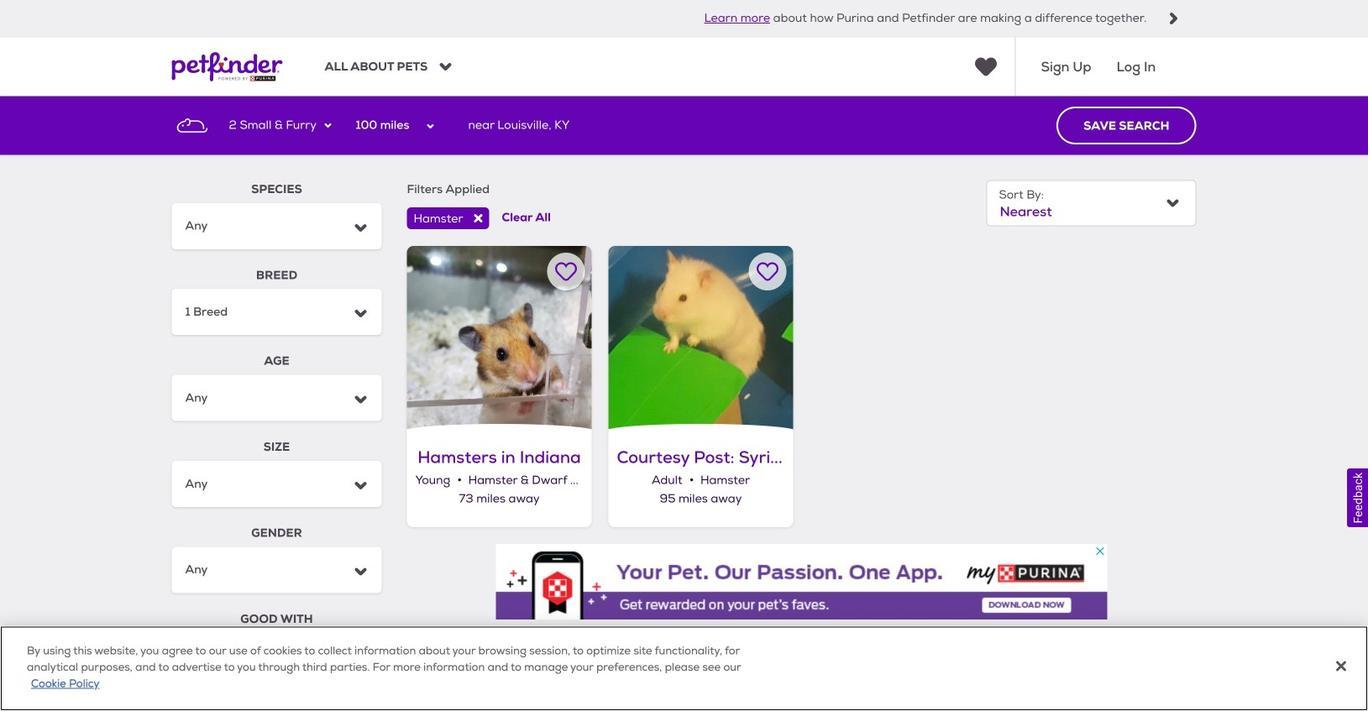 Task type: describe. For each thing, give the bounding box(es) containing it.
courtesy post: syrian hamster, adoptable hamster, adult female hamster, 95 miles away. image
[[609, 246, 794, 431]]

privacy alert dialog
[[0, 626, 1369, 712]]



Task type: locate. For each thing, give the bounding box(es) containing it.
main content
[[0, 96, 1369, 712]]

petfinder home image
[[172, 37, 283, 96]]

advertisement element
[[496, 545, 1108, 620]]

hamsters in indiana, adoptable hamster, young female hamster & dwarf hamster mix, 73 miles away. image
[[407, 246, 592, 431]]



Task type: vqa. For each thing, say whether or not it's contained in the screenshot.
Hamsters in Indiana, adoptable Hamster, Young Female Hamster & Dwarf Hamster Mix, 73 miles away. image
yes



